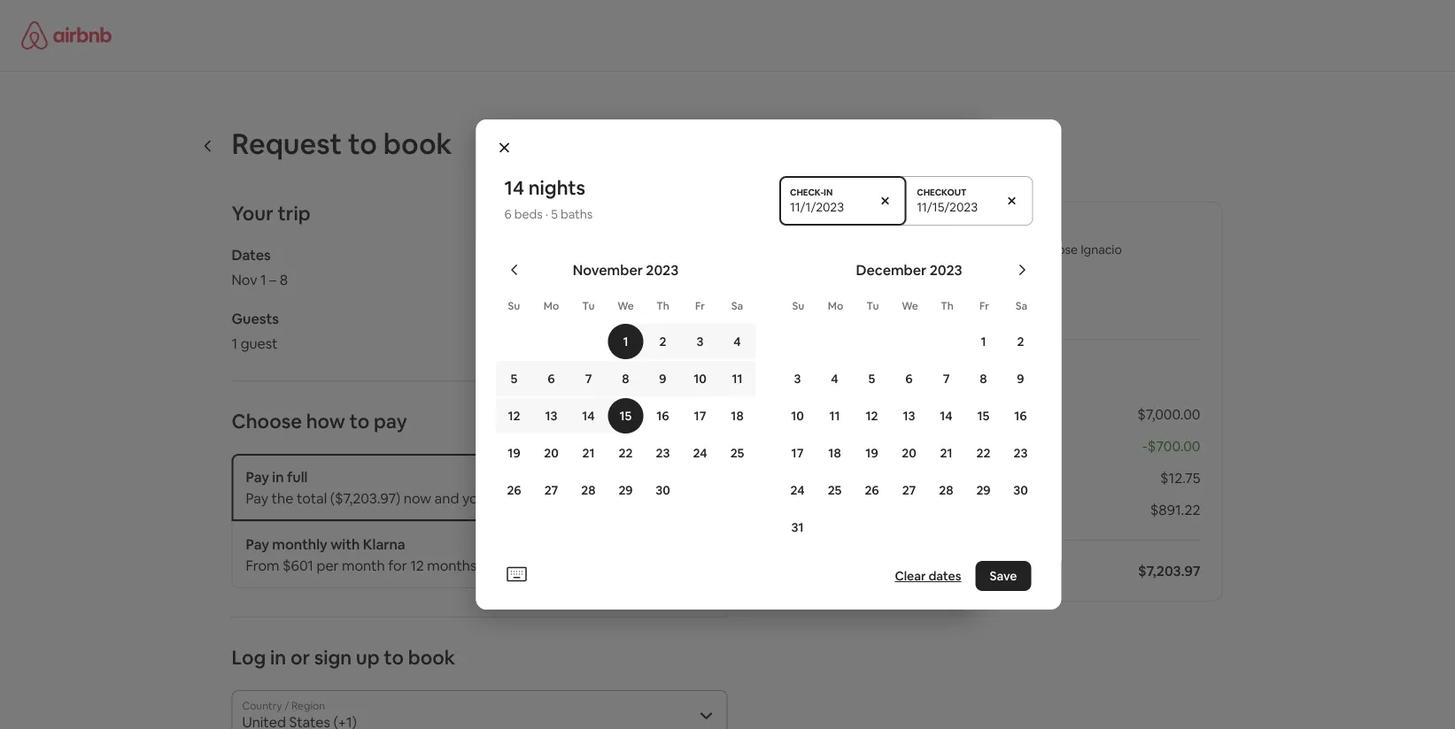 Task type: locate. For each thing, give the bounding box(es) containing it.
10 for the rightmost 10 button
[[791, 408, 804, 424]]

weekly stay discount
[[833, 437, 970, 455]]

6 button
[[533, 361, 570, 397], [891, 361, 928, 397]]

10 button left $1,000.00
[[779, 399, 816, 434]]

1 horizontal spatial 6
[[548, 371, 555, 387]]

Add date text field
[[790, 199, 864, 215], [917, 199, 991, 215]]

1 horizontal spatial 27 button
[[891, 473, 928, 508]]

27 button
[[533, 473, 570, 508], [891, 473, 928, 508]]

1 23 button from the left
[[644, 436, 682, 471]]

28 right set.
[[581, 483, 596, 499]]

0 horizontal spatial 7 button
[[570, 361, 607, 397]]

27 down weekly stay discount
[[902, 483, 916, 499]]

1 vertical spatial 11
[[830, 408, 840, 424]]

12 inside "pay monthly with klarna from $601 per month for 12 months. interest may apply."
[[410, 557, 424, 575]]

0 horizontal spatial 26 button
[[496, 473, 533, 508]]

2 mo from the left
[[828, 299, 844, 313]]

26 button right and
[[496, 473, 533, 508]]

1 tu from the left
[[582, 299, 595, 313]]

1 20 from the left
[[544, 446, 559, 462]]

0 horizontal spatial sa
[[731, 299, 743, 313]]

20 button up set.
[[533, 436, 570, 471]]

0 horizontal spatial 26
[[507, 483, 521, 499]]

1 vertical spatial 24 button
[[779, 473, 816, 508]]

may
[[537, 557, 565, 575]]

tu down november
[[582, 299, 595, 313]]

2 14 button from the left
[[928, 399, 965, 434]]

2 1 button from the left
[[965, 324, 1002, 360]]

12 button up all
[[496, 399, 533, 434]]

13 button up set.
[[533, 399, 570, 434]]

tu down december at the right of the page
[[867, 299, 879, 313]]

december
[[856, 261, 927, 279]]

2 pay from the top
[[246, 489, 268, 508]]

0 horizontal spatial 18
[[731, 408, 744, 424]]

1 vertical spatial stay
[[883, 437, 910, 455]]

2 horizontal spatial 5
[[869, 371, 876, 387]]

(usd) button
[[869, 562, 907, 580]]

up
[[356, 645, 380, 671]]

1 horizontal spatial 2 button
[[1002, 324, 1039, 360]]

pay up from
[[246, 535, 269, 554]]

0 horizontal spatial 4
[[734, 334, 741, 350]]

pay left full
[[246, 468, 269, 486]]

1 mo from the left
[[544, 299, 559, 313]]

2 21 button from the left
[[928, 436, 965, 471]]

1 19 from the left
[[508, 446, 521, 462]]

3 down edit button on the top of page
[[697, 334, 704, 350]]

13 button
[[533, 399, 570, 434], [891, 399, 928, 434]]

in left full
[[272, 468, 284, 486]]

1 horizontal spatial 18
[[829, 446, 841, 462]]

0 horizontal spatial 10 button
[[682, 361, 719, 397]]

1 16 button from the left
[[644, 399, 682, 434]]

1 23 from the left
[[656, 446, 670, 462]]

0 horizontal spatial fr
[[695, 299, 705, 313]]

1 vertical spatial in
[[272, 468, 284, 486]]

1 horizontal spatial 9
[[1017, 371, 1025, 387]]

28 for 2nd 28 button from right
[[581, 483, 596, 499]]

2
[[660, 334, 667, 350], [1017, 334, 1024, 350]]

1 27 button from the left
[[533, 473, 570, 508]]

14 for second 14 button from the left
[[940, 408, 953, 424]]

10 for top 10 button
[[694, 371, 707, 387]]

2 th from the left
[[941, 299, 954, 313]]

3 pay from the top
[[246, 535, 269, 554]]

4 button
[[719, 324, 756, 360], [816, 361, 853, 397]]

0 horizontal spatial we
[[618, 299, 634, 313]]

11 button down edit button on the top of page
[[719, 361, 756, 397]]

2 22 from the left
[[977, 446, 991, 462]]

27 button right all
[[533, 473, 570, 508]]

25 for top 25 button
[[730, 446, 744, 462]]

5 button
[[496, 361, 533, 397], [853, 361, 891, 397]]

6
[[504, 206, 512, 222], [548, 371, 555, 387], [906, 371, 913, 387]]

1 vertical spatial 18 button
[[816, 436, 853, 471]]

1 horizontal spatial 21 button
[[928, 436, 965, 471]]

20 up set.
[[544, 446, 559, 462]]

1 vertical spatial 17 button
[[779, 436, 816, 471]]

12
[[508, 408, 520, 424], [866, 408, 878, 424], [410, 557, 424, 575]]

1 horizontal spatial 6 button
[[891, 361, 928, 397]]

2 9 from the left
[[1017, 371, 1025, 387]]

0 vertical spatial 17
[[694, 408, 706, 424]]

1 horizontal spatial 7
[[909, 405, 917, 423]]

17
[[694, 408, 706, 424], [792, 446, 804, 462]]

2023 for december 2023
[[930, 261, 963, 279]]

23 button
[[644, 436, 682, 471], [1002, 436, 1039, 471]]

2 horizontal spatial 6
[[906, 371, 913, 387]]

1 15 from the left
[[620, 408, 632, 424]]

None radio
[[694, 469, 714, 488]]

full
[[287, 468, 308, 486]]

details
[[882, 360, 944, 385]]

1 horizontal spatial 29 button
[[965, 473, 1002, 508]]

pay inside "pay monthly with klarna from $601 per month for 12 months. interest may apply."
[[246, 535, 269, 554]]

10 left $1,000.00
[[791, 408, 804, 424]]

0 horizontal spatial 17
[[694, 408, 706, 424]]

26 button left fee
[[853, 473, 891, 508]]

1 2023 from the left
[[646, 261, 679, 279]]

nights up discount
[[920, 405, 960, 423]]

1 horizontal spatial 8 button
[[965, 361, 1002, 397]]

6 for 1st the 6 button from left
[[548, 371, 555, 387]]

back image
[[202, 139, 216, 153]]

2 sa from the left
[[1016, 299, 1028, 313]]

nights
[[529, 175, 586, 200], [920, 405, 960, 423]]

3
[[697, 334, 704, 350], [794, 371, 801, 387]]

2 vertical spatial in
[[270, 645, 286, 671]]

21 button
[[570, 436, 607, 471], [928, 436, 965, 471]]

2 30 button from the left
[[1002, 473, 1039, 508]]

pay
[[246, 468, 269, 486], [246, 489, 268, 508], [246, 535, 269, 554]]

0 horizontal spatial 21
[[582, 446, 595, 462]]

1 vertical spatial 4
[[831, 371, 839, 387]]

5
[[551, 206, 558, 222], [511, 371, 518, 387], [869, 371, 876, 387]]

6 for first the 6 button from right
[[906, 371, 913, 387]]

1 vertical spatial 3 button
[[779, 361, 816, 397]]

guests 1 guest
[[232, 310, 279, 353]]

0 horizontal spatial 30
[[656, 483, 670, 499]]

th down november 2023
[[657, 299, 669, 313]]

0 horizontal spatial 2023
[[646, 261, 679, 279]]

0 vertical spatial 4
[[734, 334, 741, 350]]

0 horizontal spatial 3
[[697, 334, 704, 350]]

nights up the 5 baths
[[529, 175, 586, 200]]

16
[[657, 408, 669, 424], [1015, 408, 1027, 424]]

15
[[620, 408, 632, 424], [978, 408, 990, 424]]

1 vertical spatial 4 button
[[816, 361, 853, 397]]

1 5 button from the left
[[496, 361, 533, 397]]

0 horizontal spatial 17 button
[[682, 399, 719, 434]]

10
[[694, 371, 707, 387], [791, 408, 804, 424]]

4
[[734, 334, 741, 350], [831, 371, 839, 387]]

we down december 2023
[[902, 299, 918, 313]]

stay down $1,000.00 x 7 nights
[[883, 437, 910, 455]]

7 button
[[570, 361, 607, 397], [928, 361, 965, 397]]

0 vertical spatial to
[[348, 125, 377, 162]]

we down november 2023
[[618, 299, 634, 313]]

26 left set.
[[507, 483, 521, 499]]

14 button
[[570, 399, 607, 434], [928, 399, 965, 434]]

1 horizontal spatial 16 button
[[1002, 399, 1039, 434]]

2 15 button from the left
[[965, 399, 1002, 434]]

pay left the
[[246, 489, 268, 508]]

0 vertical spatial 24 button
[[682, 436, 719, 471]]

0 horizontal spatial 25
[[730, 446, 744, 462]]

0 vertical spatial nights
[[529, 175, 586, 200]]

20 for second 20 button from left
[[902, 446, 917, 462]]

0 horizontal spatial stay
[[883, 437, 910, 455]]

book
[[383, 125, 452, 162], [408, 645, 455, 671]]

2023 right november
[[646, 261, 679, 279]]

set.
[[522, 489, 546, 508]]

1 horizontal spatial 25
[[828, 483, 842, 499]]

11 for left "11" button
[[732, 371, 743, 387]]

9 for 2nd 9 button from left
[[1017, 371, 1025, 387]]

0 horizontal spatial 30 button
[[644, 473, 682, 508]]

11
[[732, 371, 743, 387], [830, 408, 840, 424]]

-
[[1142, 437, 1148, 455]]

0 horizontal spatial 23 button
[[644, 436, 682, 471]]

2 28 from the left
[[939, 483, 954, 499]]

to right request
[[348, 125, 377, 162]]

0 horizontal spatial 29 button
[[607, 473, 644, 508]]

clear dates
[[895, 569, 962, 585]]

0 horizontal spatial 19
[[508, 446, 521, 462]]

1 16 from the left
[[657, 408, 669, 424]]

0 horizontal spatial 6 button
[[533, 361, 570, 397]]

1 28 button from the left
[[570, 473, 607, 508]]

26
[[507, 483, 521, 499], [865, 483, 879, 499]]

0 horizontal spatial 25 button
[[719, 436, 756, 471]]

20 button
[[533, 436, 570, 471], [891, 436, 928, 471]]

19 up all
[[508, 446, 521, 462]]

2 button
[[644, 324, 682, 360], [1002, 324, 1039, 360]]

25
[[730, 446, 744, 462], [828, 483, 842, 499]]

to
[[348, 125, 377, 162], [350, 409, 370, 434], [384, 645, 404, 671]]

1 28 from the left
[[581, 483, 596, 499]]

30 button
[[644, 473, 682, 508], [1002, 473, 1039, 508]]

27 button down weekly stay discount
[[891, 473, 928, 508]]

0 horizontal spatial 16
[[657, 408, 669, 424]]

22
[[619, 446, 633, 462], [977, 446, 991, 462]]

1 horizontal spatial 2023
[[930, 261, 963, 279]]

12 right 'for'
[[410, 557, 424, 575]]

monthly
[[272, 535, 328, 554]]

25 button
[[719, 436, 756, 471], [816, 473, 853, 508]]

19 up cleaning fee
[[866, 446, 878, 462]]

0 horizontal spatial 15 button
[[607, 399, 644, 434]]

1 pay from the top
[[246, 468, 269, 486]]

10 button down edit button on the top of page
[[682, 361, 719, 397]]

1 horizontal spatial 21
[[940, 446, 953, 462]]

28 down discount
[[939, 483, 954, 499]]

2 16 from the left
[[1015, 408, 1027, 424]]

2 2 from the left
[[1017, 334, 1024, 350]]

2 13 from the left
[[903, 408, 915, 424]]

1 19 button from the left
[[496, 436, 533, 471]]

0 horizontal spatial 2
[[660, 334, 667, 350]]

in left jose
[[1039, 242, 1049, 258]]

0 vertical spatial 24
[[693, 446, 707, 462]]

19 button
[[496, 436, 533, 471], [853, 436, 891, 471]]

0 horizontal spatial 9 button
[[644, 361, 682, 397]]

18 for the bottommost 18 button
[[829, 446, 841, 462]]

12 button left x
[[853, 399, 891, 434]]

choose
[[232, 409, 302, 434]]

1 horizontal spatial 14
[[582, 408, 595, 424]]

26 left fee
[[865, 483, 879, 499]]

2 8 button from the left
[[965, 361, 1002, 397]]

th
[[657, 299, 669, 313], [941, 299, 954, 313]]

request to book
[[232, 125, 452, 162]]

1 30 button from the left
[[644, 473, 682, 508]]

1 9 button from the left
[[644, 361, 682, 397]]

20 up fee
[[902, 446, 917, 462]]

3 left price
[[794, 371, 801, 387]]

2 21 from the left
[[940, 446, 953, 462]]

12 button
[[496, 399, 533, 434], [853, 399, 891, 434]]

stay inside farm stay seaside estate in jose ignacio
[[980, 224, 1000, 238]]

1 horizontal spatial mo
[[828, 299, 844, 313]]

sa right edit button on the top of page
[[731, 299, 743, 313]]

–
[[270, 271, 277, 289]]

2 su from the left
[[792, 299, 805, 313]]

1 15 button from the left
[[607, 399, 644, 434]]

sa down estate
[[1016, 299, 1028, 313]]

13 button up weekly stay discount
[[891, 399, 928, 434]]

2 we from the left
[[902, 299, 918, 313]]

1 9 from the left
[[659, 371, 667, 387]]

5 for second 5 button
[[869, 371, 876, 387]]

log in or sign up to book
[[232, 645, 455, 671]]

24 for the bottommost 24 button
[[791, 483, 805, 499]]

31
[[791, 520, 804, 536]]

2 22 button from the left
[[965, 436, 1002, 471]]

1 13 button from the left
[[533, 399, 570, 434]]

to left the pay
[[350, 409, 370, 434]]

0 horizontal spatial 29
[[619, 483, 633, 499]]

11 button up weekly
[[816, 399, 853, 434]]

30
[[656, 483, 670, 499], [1014, 483, 1028, 499]]

11 button
[[719, 361, 756, 397], [816, 399, 853, 434]]

0 vertical spatial 18 button
[[719, 399, 756, 434]]

20 button down x
[[891, 436, 928, 471]]

0 horizontal spatial nights
[[529, 175, 586, 200]]

0 horizontal spatial th
[[657, 299, 669, 313]]

1 14 button from the left
[[570, 399, 607, 434]]

2023 for november 2023
[[646, 261, 679, 279]]

2023 down seaside on the top right of page
[[930, 261, 963, 279]]

stay for discount
[[883, 437, 910, 455]]

0 horizontal spatial 13 button
[[533, 399, 570, 434]]

1 horizontal spatial 22
[[977, 446, 991, 462]]

28 button down discount
[[928, 473, 965, 508]]

1 horizontal spatial 17
[[792, 446, 804, 462]]

in left or
[[270, 645, 286, 671]]

1 vertical spatial pay
[[246, 489, 268, 508]]

0 horizontal spatial 1 button
[[607, 324, 644, 360]]

1 20 button from the left
[[533, 436, 570, 471]]

0 horizontal spatial 10
[[694, 371, 707, 387]]

1 horizontal spatial 17 button
[[779, 436, 816, 471]]

1 horizontal spatial tu
[[867, 299, 879, 313]]

None radio
[[694, 536, 714, 555]]

1 horizontal spatial 10
[[791, 408, 804, 424]]

1 horizontal spatial 13
[[903, 408, 915, 424]]

fr
[[695, 299, 705, 313], [980, 299, 989, 313]]

1 horizontal spatial 9 button
[[1002, 361, 1039, 397]]

price
[[833, 360, 878, 385]]

1 22 button from the left
[[607, 436, 644, 471]]

2 6 button from the left
[[891, 361, 928, 397]]

2 15 from the left
[[978, 408, 990, 424]]

1 horizontal spatial 15 button
[[965, 399, 1002, 434]]

10 down edit button on the top of page
[[694, 371, 707, 387]]

0 horizontal spatial 6
[[504, 206, 512, 222]]

1 29 button from the left
[[607, 473, 644, 508]]

2 2 button from the left
[[1002, 324, 1039, 360]]

13 up weekly stay discount
[[903, 408, 915, 424]]

2 2023 from the left
[[930, 261, 963, 279]]

stay up seaside on the top right of page
[[980, 224, 1000, 238]]

1 horizontal spatial 23
[[1014, 446, 1028, 462]]

from
[[246, 557, 280, 575]]

1 horizontal spatial 3
[[794, 371, 801, 387]]

20 for 2nd 20 button from the right
[[544, 446, 559, 462]]

29
[[619, 483, 633, 499], [977, 483, 991, 499]]

1 horizontal spatial 1 button
[[965, 324, 1002, 360]]

26 button
[[496, 473, 533, 508], [853, 473, 891, 508]]

0 horizontal spatial 22 button
[[607, 436, 644, 471]]

24
[[693, 446, 707, 462], [791, 483, 805, 499]]

0 vertical spatial 25
[[730, 446, 744, 462]]

28 button right set.
[[570, 473, 607, 508]]

12 left x
[[866, 408, 878, 424]]

1 horizontal spatial 28
[[939, 483, 954, 499]]

1 22 from the left
[[619, 446, 633, 462]]

2 horizontal spatial 12
[[866, 408, 878, 424]]

5 for first 5 button
[[511, 371, 518, 387]]

to right up
[[384, 645, 404, 671]]

5 baths
[[551, 206, 593, 222]]

27 right all
[[545, 483, 558, 499]]

1 horizontal spatial 14 button
[[928, 399, 965, 434]]

17 button
[[682, 399, 719, 434], [779, 436, 816, 471]]

29 button
[[607, 473, 644, 508], [965, 473, 1002, 508]]

12 up all
[[508, 408, 520, 424]]

1 horizontal spatial fr
[[980, 299, 989, 313]]

24 button
[[682, 436, 719, 471], [779, 473, 816, 508]]

2 20 from the left
[[902, 446, 917, 462]]

2 19 from the left
[[866, 446, 878, 462]]

1 horizontal spatial sa
[[1016, 299, 1028, 313]]

2 tu from the left
[[867, 299, 879, 313]]

in inside pay in full pay the total ($7,203.97) now and you're all set.
[[272, 468, 284, 486]]

2 16 button from the left
[[1002, 399, 1039, 434]]

18
[[731, 408, 744, 424], [829, 446, 841, 462]]

1 30 from the left
[[656, 483, 670, 499]]

th down december 2023
[[941, 299, 954, 313]]

28 button
[[570, 473, 607, 508], [928, 473, 965, 508]]

0 horizontal spatial 20 button
[[533, 436, 570, 471]]

1 21 from the left
[[582, 446, 595, 462]]

0 horizontal spatial 14 button
[[570, 399, 607, 434]]

2023
[[646, 261, 679, 279], [930, 261, 963, 279]]

mo
[[544, 299, 559, 313], [828, 299, 844, 313]]

13 up set.
[[545, 408, 558, 424]]

1 2 from the left
[[660, 334, 667, 350]]

x
[[898, 405, 906, 423]]

21 for first "21" button from the left
[[582, 446, 595, 462]]



Task type: describe. For each thing, give the bounding box(es) containing it.
edit
[[701, 310, 728, 328]]

save
[[990, 569, 1017, 585]]

december 2023
[[856, 261, 963, 279]]

you're
[[462, 489, 502, 508]]

16 for second 16 button from left
[[1015, 408, 1027, 424]]

25 for rightmost 25 button
[[828, 483, 842, 499]]

cleaning fee button
[[833, 469, 914, 487]]

19 for first 19 button from left
[[508, 446, 521, 462]]

1 horizontal spatial 12
[[508, 408, 520, 424]]

how
[[306, 409, 345, 434]]

nov
[[232, 271, 257, 289]]

farm stay seaside estate in jose ignacio
[[953, 224, 1122, 258]]

in for log in or sign up to book
[[270, 645, 286, 671]]

1 we from the left
[[618, 299, 634, 313]]

1 sa from the left
[[731, 299, 743, 313]]

2 23 button from the left
[[1002, 436, 1039, 471]]

$7,203.97
[[1138, 562, 1201, 580]]

1 add date text field from the left
[[790, 199, 864, 215]]

pay in full pay the total ($7,203.97) now and you're all set.
[[246, 468, 546, 508]]

31 button
[[779, 510, 816, 546]]

klarna
[[363, 535, 405, 554]]

1 vertical spatial to
[[350, 409, 370, 434]]

0 vertical spatial book
[[383, 125, 452, 162]]

all
[[505, 489, 519, 508]]

2 29 button from the left
[[965, 473, 1002, 508]]

estate
[[1000, 242, 1036, 258]]

0 horizontal spatial 4 button
[[719, 324, 756, 360]]

2 horizontal spatial 7
[[943, 371, 950, 387]]

1 horizontal spatial 25 button
[[816, 473, 853, 508]]

1 th from the left
[[657, 299, 669, 313]]

1 horizontal spatial 5
[[551, 206, 558, 222]]

14 for first 14 button
[[582, 408, 595, 424]]

2 12 button from the left
[[853, 399, 891, 434]]

2 29 from the left
[[977, 483, 991, 499]]

28 for 2nd 28 button from the left
[[939, 483, 954, 499]]

cleaning
[[833, 469, 890, 487]]

total
[[297, 489, 327, 508]]

1 8 button from the left
[[607, 361, 644, 397]]

2 23 from the left
[[1014, 446, 1028, 462]]

0 vertical spatial 25 button
[[719, 436, 756, 471]]

per
[[317, 557, 339, 575]]

0 horizontal spatial 11 button
[[719, 361, 756, 397]]

$7,000.00
[[1138, 405, 1201, 423]]

1 27 from the left
[[545, 483, 558, 499]]

baths
[[561, 206, 593, 222]]

edit button
[[701, 310, 728, 328]]

dates
[[929, 569, 962, 585]]

pay for pay in full pay the total ($7,203.97) now and you're all set.
[[246, 468, 269, 486]]

1 horizontal spatial 3 button
[[779, 361, 816, 397]]

for
[[388, 557, 407, 575]]

2 13 button from the left
[[891, 399, 928, 434]]

0 horizontal spatial 14
[[504, 175, 524, 200]]

1 vertical spatial 11 button
[[816, 399, 853, 434]]

$601
[[283, 557, 313, 575]]

9 for first 9 button from left
[[659, 371, 667, 387]]

and
[[435, 489, 459, 508]]

1 horizontal spatial 10 button
[[779, 399, 816, 434]]

1 vertical spatial nights
[[920, 405, 960, 423]]

2 27 button from the left
[[891, 473, 928, 508]]

1 horizontal spatial 4
[[831, 371, 839, 387]]

1 vertical spatial book
[[408, 645, 455, 671]]

1 horizontal spatial 4 button
[[816, 361, 853, 397]]

1 21 button from the left
[[570, 436, 607, 471]]

$1,000.00 x 7 nights
[[833, 405, 960, 423]]

pay for pay monthly with klarna from $601 per month for 12 months. interest may apply.
[[246, 535, 269, 554]]

11 for bottommost "11" button
[[830, 408, 840, 424]]

guests
[[232, 310, 279, 328]]

3 for the top the 3 button
[[697, 334, 704, 350]]

2 vertical spatial to
[[384, 645, 404, 671]]

sign
[[314, 645, 352, 671]]

dates nov 1 – 8
[[232, 246, 288, 289]]

2 add date text field from the left
[[917, 199, 991, 215]]

seaside
[[953, 242, 997, 258]]

2 7 button from the left
[[928, 361, 965, 397]]

weekly
[[833, 437, 880, 455]]

$891.22
[[1150, 501, 1201, 519]]

2 26 button from the left
[[853, 473, 891, 508]]

interest
[[483, 557, 534, 575]]

2 20 button from the left
[[891, 436, 928, 471]]

0 horizontal spatial 7
[[585, 371, 592, 387]]

save button
[[976, 562, 1032, 592]]

2 5 button from the left
[[853, 361, 891, 397]]

24 for the topmost 24 button
[[693, 446, 707, 462]]

$1,000.00
[[833, 405, 895, 423]]

0 vertical spatial 3 button
[[682, 324, 719, 360]]

now
[[404, 489, 431, 508]]

1 12 button from the left
[[496, 399, 533, 434]]

discount
[[914, 437, 970, 455]]

2 28 button from the left
[[928, 473, 965, 508]]

1 horizontal spatial 8
[[622, 371, 629, 387]]

dates dialog
[[476, 120, 1455, 610]]

1 6 button from the left
[[533, 361, 570, 397]]

1 26 button from the left
[[496, 473, 533, 508]]

$700.00
[[1148, 437, 1201, 455]]

1 inside guests 1 guest
[[232, 334, 238, 353]]

november
[[573, 261, 643, 279]]

choose how to pay
[[232, 409, 407, 434]]

1 vertical spatial 17
[[792, 446, 804, 462]]

guest
[[241, 334, 278, 353]]

2 27 from the left
[[902, 483, 916, 499]]

log
[[232, 645, 266, 671]]

18 for the left 18 button
[[731, 408, 744, 424]]

0 vertical spatial 10 button
[[682, 361, 719, 397]]

dates
[[232, 246, 271, 264]]

2 9 button from the left
[[1002, 361, 1039, 397]]

8 inside dates nov 1 – 8
[[280, 271, 288, 289]]

(usd)
[[869, 562, 907, 580]]

1 26 from the left
[[507, 483, 521, 499]]

cleaning fee
[[833, 469, 914, 487]]

calendar application
[[476, 242, 1455, 562]]

or
[[290, 645, 310, 671]]

1 29 from the left
[[619, 483, 633, 499]]

apply.
[[568, 557, 606, 575]]

the
[[272, 489, 294, 508]]

fee
[[893, 469, 914, 487]]

your
[[232, 201, 274, 226]]

pay monthly with klarna from $601 per month for 12 months. interest may apply.
[[246, 535, 606, 575]]

15 for 1st 15 button
[[620, 408, 632, 424]]

1 inside dates nov 1 – 8
[[261, 271, 266, 289]]

ignacio
[[1081, 242, 1122, 258]]

jose
[[1051, 242, 1078, 258]]

2 fr from the left
[[980, 299, 989, 313]]

-$700.00
[[1142, 437, 1201, 455]]

farm
[[953, 224, 978, 238]]

($7,203.97)
[[330, 489, 401, 508]]

1 1 button from the left
[[607, 324, 644, 360]]

1 7 button from the left
[[570, 361, 607, 397]]

in inside farm stay seaside estate in jose ignacio
[[1039, 242, 1049, 258]]

month
[[342, 557, 385, 575]]

14 nights
[[504, 175, 586, 200]]

1 su from the left
[[508, 299, 520, 313]]

2 30 from the left
[[1014, 483, 1028, 499]]

months.
[[427, 557, 480, 575]]

2 26 from the left
[[865, 483, 879, 499]]

1 fr from the left
[[695, 299, 705, 313]]

1 2 button from the left
[[644, 324, 682, 360]]

19 for 1st 19 button from the right
[[866, 446, 878, 462]]

0 horizontal spatial 18 button
[[719, 399, 756, 434]]

clear
[[895, 569, 926, 585]]

stay for seaside
[[980, 224, 1000, 238]]

with
[[331, 535, 360, 554]]

in for pay in full pay the total ($7,203.97) now and you're all set.
[[272, 468, 284, 486]]

21 for 2nd "21" button
[[940, 446, 953, 462]]

16 for 2nd 16 button from the right
[[657, 408, 669, 424]]

your trip
[[232, 201, 311, 226]]

15 for 2nd 15 button
[[978, 408, 990, 424]]

2 19 button from the left
[[853, 436, 891, 471]]

price details
[[833, 360, 944, 385]]

request
[[232, 125, 342, 162]]

beds
[[514, 206, 543, 222]]

november 2023
[[573, 261, 679, 279]]

1 13 from the left
[[545, 408, 558, 424]]

trip
[[278, 201, 311, 226]]

clear dates button
[[888, 562, 969, 592]]

pay
[[374, 409, 407, 434]]

nights inside "dates" dialog
[[529, 175, 586, 200]]

2 horizontal spatial 8
[[980, 371, 987, 387]]

3 for the rightmost the 3 button
[[794, 371, 801, 387]]

6 beds
[[504, 206, 543, 222]]

$12.75
[[1160, 469, 1201, 487]]



Task type: vqa. For each thing, say whether or not it's contained in the screenshot.


